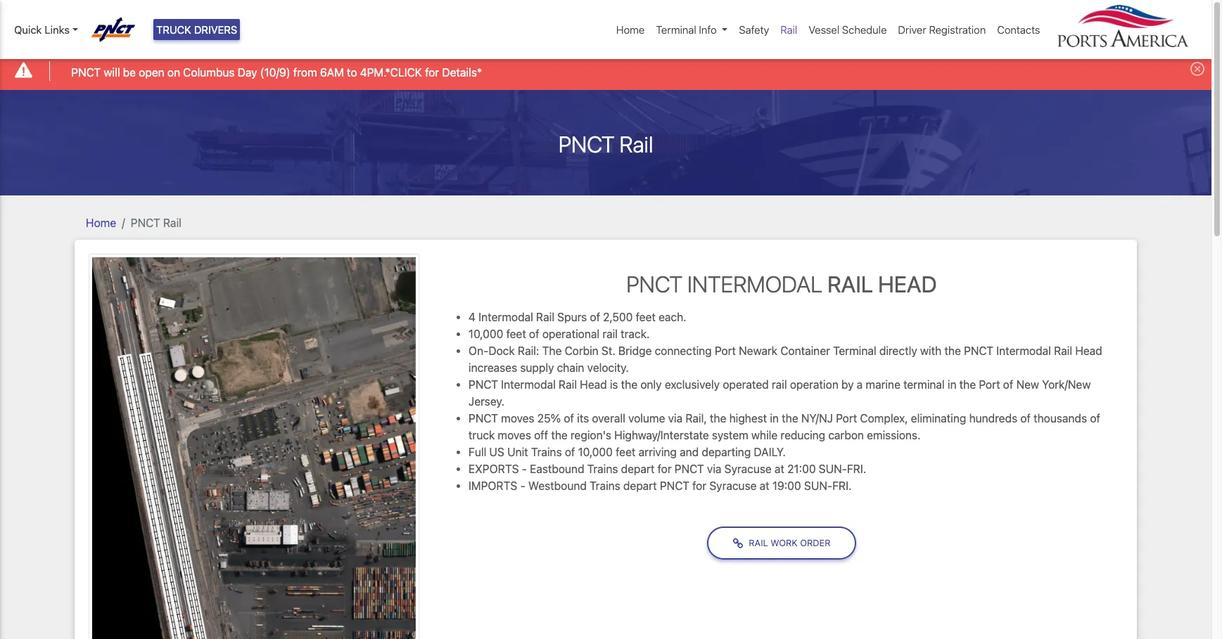 Task type: vqa. For each thing, say whether or not it's contained in the screenshot.
topmost the Home
yes



Task type: describe. For each thing, give the bounding box(es) containing it.
terminal info
[[656, 23, 717, 36]]

0 vertical spatial pnct rail
[[559, 131, 653, 157]]

the up system
[[710, 412, 727, 425]]

4pm.*click
[[360, 66, 422, 79]]

imports
[[469, 480, 518, 493]]

rail,
[[686, 412, 707, 425]]

0 vertical spatial fri.
[[847, 463, 867, 476]]

1 vertical spatial for
[[658, 463, 672, 476]]

work
[[771, 539, 798, 549]]

of right thousands
[[1091, 412, 1101, 425]]

track.
[[621, 328, 650, 341]]

on
[[167, 66, 180, 79]]

truck
[[469, 429, 495, 442]]

(10/9)
[[260, 66, 291, 79]]

eliminating
[[911, 412, 967, 425]]

region's
[[571, 429, 612, 442]]

emissions.
[[867, 429, 921, 442]]

newark
[[739, 345, 778, 358]]

4 intermodal rail spurs of 2,500 feet each. 10,000 feet of operational rail track. on-dock rail:  the corbin st. bridge connecting port newark container terminal directly with the pnct intermodal rail head increases supply chain velocity. pnct intermodal rail head is the only exclusively operated rail operation by a marine terminal in the port of new york/new jersey. pnct moves 25% of its overall volume via rail, the highest in the ny/nj port complex, eliminating hundreds of thousands of truck moves off the region's highway/interstate system while reducing carbon emissions. full us unit trains of 10,000 feet arriving and departing daily. exports - eastbound trains depart for pnct via syracuse at 21:00 sun-fri. imports - westbound trains depart pnct for syracuse at 19:00 sun-fri.
[[469, 311, 1103, 493]]

of right the hundreds on the bottom of the page
[[1021, 412, 1031, 425]]

0 horizontal spatial 10,000
[[469, 328, 504, 341]]

columbus
[[183, 66, 235, 79]]

corbin
[[565, 345, 599, 358]]

1 vertical spatial depart
[[624, 480, 657, 493]]

container
[[781, 345, 831, 358]]

6am
[[320, 66, 344, 79]]

pnct will be open on columbus day (10/9) from 6am to 4pm.*click for details* alert
[[0, 52, 1212, 90]]

2,500
[[603, 311, 633, 324]]

1 vertical spatial head
[[1076, 345, 1103, 358]]

4
[[469, 311, 476, 324]]

rail work order link
[[708, 527, 856, 561]]

eastbound
[[530, 463, 585, 476]]

truck drivers
[[156, 23, 237, 36]]

open
[[139, 66, 165, 79]]

0 vertical spatial via
[[668, 412, 683, 425]]

0 horizontal spatial pnct rail
[[131, 217, 182, 229]]

thousands
[[1034, 412, 1088, 425]]

system
[[712, 429, 749, 442]]

highway/interstate
[[615, 429, 709, 442]]

its
[[577, 412, 589, 425]]

each.
[[659, 311, 687, 324]]

the right off
[[551, 429, 568, 442]]

chain
[[557, 362, 585, 374]]

dock
[[489, 345, 515, 358]]

driver
[[899, 23, 927, 36]]

safety link
[[734, 16, 775, 43]]

0 vertical spatial syracuse
[[725, 463, 772, 476]]

truck drivers link
[[153, 19, 240, 40]]

0 vertical spatial home link
[[611, 16, 651, 43]]

1 horizontal spatial 10,000
[[578, 446, 613, 459]]

intermodal up newark
[[688, 271, 823, 297]]

1 horizontal spatial via
[[707, 463, 722, 476]]

ny/nj
[[802, 412, 833, 425]]

contacts link
[[992, 16, 1046, 43]]

quick
[[14, 23, 42, 36]]

exports
[[469, 463, 519, 476]]

close image
[[1191, 62, 1205, 76]]

carbon
[[829, 429, 864, 442]]

for inside alert
[[425, 66, 439, 79]]

0 vertical spatial trains
[[531, 446, 562, 459]]

drivers
[[194, 23, 237, 36]]

us
[[490, 446, 505, 459]]

intermodal down supply
[[501, 379, 556, 391]]

spurs
[[558, 311, 587, 324]]

1 vertical spatial rail
[[772, 379, 787, 391]]

registration
[[930, 23, 986, 36]]

while
[[752, 429, 778, 442]]

will
[[104, 66, 120, 79]]

increases
[[469, 362, 518, 374]]

from
[[293, 66, 317, 79]]

rail:
[[518, 345, 540, 358]]

with
[[921, 345, 942, 358]]

0 horizontal spatial at
[[760, 480, 770, 493]]

full
[[469, 446, 487, 459]]

reducing
[[781, 429, 826, 442]]

rail link
[[775, 16, 803, 43]]

terminal inside 4 intermodal rail spurs of 2,500 feet each. 10,000 feet of operational rail track. on-dock rail:  the corbin st. bridge connecting port newark container terminal directly with the pnct intermodal rail head increases supply chain velocity. pnct intermodal rail head is the only exclusively operated rail operation by a marine terminal in the port of new york/new jersey. pnct moves 25% of its overall volume via rail, the highest in the ny/nj port complex, eliminating hundreds of thousands of truck moves off the region's highway/interstate system while reducing carbon emissions. full us unit trains of 10,000 feet arriving and departing daily. exports - eastbound trains depart for pnct via syracuse at 21:00 sun-fri. imports - westbound trains depart pnct for syracuse at 19:00 sun-fri.
[[834, 345, 877, 358]]

velocity.
[[588, 362, 629, 374]]

arriving
[[639, 446, 677, 459]]

on-
[[469, 345, 489, 358]]

pnct will be open on columbus day (10/9) from 6am to 4pm.*click for details*
[[71, 66, 482, 79]]

to
[[347, 66, 357, 79]]

1 vertical spatial -
[[521, 480, 526, 493]]

0 vertical spatial moves
[[501, 412, 535, 425]]

operational
[[543, 328, 600, 341]]

operated
[[723, 379, 769, 391]]

driver registration
[[899, 23, 986, 36]]

0 vertical spatial sun-
[[819, 463, 847, 476]]

the up the hundreds on the bottom of the page
[[960, 379, 977, 391]]

driver registration link
[[893, 16, 992, 43]]

only
[[641, 379, 662, 391]]

intermodal right 4
[[479, 311, 533, 324]]

vessel schedule
[[809, 23, 887, 36]]

the right is
[[621, 379, 638, 391]]

daily.
[[754, 446, 786, 459]]

by
[[842, 379, 854, 391]]

0 horizontal spatial rail
[[603, 328, 618, 341]]

1 vertical spatial syracuse
[[710, 480, 757, 493]]



Task type: locate. For each thing, give the bounding box(es) containing it.
0 horizontal spatial head
[[580, 379, 607, 391]]

trains
[[531, 446, 562, 459], [588, 463, 618, 476], [590, 480, 621, 493]]

trains down off
[[531, 446, 562, 459]]

- right imports
[[521, 480, 526, 493]]

at
[[775, 463, 785, 476], [760, 480, 770, 493]]

rail up the st.
[[603, 328, 618, 341]]

rail right operated
[[772, 379, 787, 391]]

- down unit
[[522, 463, 527, 476]]

of right spurs
[[590, 311, 601, 324]]

0 vertical spatial home
[[617, 23, 645, 36]]

terminal up a
[[834, 345, 877, 358]]

rail image
[[89, 254, 420, 640]]

pnct
[[71, 66, 101, 79], [559, 131, 615, 157], [131, 217, 160, 229], [627, 271, 683, 297], [964, 345, 994, 358], [469, 379, 498, 391], [469, 412, 498, 425], [675, 463, 704, 476], [660, 480, 690, 493]]

the right with
[[945, 345, 962, 358]]

and
[[680, 446, 699, 459]]

link image
[[733, 538, 749, 550]]

21:00
[[788, 463, 816, 476]]

1 vertical spatial home
[[86, 217, 116, 229]]

0 vertical spatial head
[[879, 271, 937, 297]]

supply
[[520, 362, 554, 374]]

in
[[948, 379, 957, 391], [770, 412, 779, 425]]

details*
[[442, 66, 482, 79]]

1 vertical spatial pnct rail
[[131, 217, 182, 229]]

0 horizontal spatial terminal
[[656, 23, 697, 36]]

volume
[[629, 412, 666, 425]]

2 vertical spatial feet
[[616, 446, 636, 459]]

head up directly
[[879, 271, 937, 297]]

feet up rail:
[[507, 328, 526, 341]]

0 horizontal spatial home link
[[86, 217, 116, 229]]

0 vertical spatial at
[[775, 463, 785, 476]]

2 horizontal spatial for
[[693, 480, 707, 493]]

york/new
[[1043, 379, 1091, 391]]

syracuse
[[725, 463, 772, 476], [710, 480, 757, 493]]

1 vertical spatial terminal
[[834, 345, 877, 358]]

head left is
[[580, 379, 607, 391]]

terminal
[[656, 23, 697, 36], [834, 345, 877, 358]]

contacts
[[998, 23, 1041, 36]]

1 horizontal spatial rail
[[772, 379, 787, 391]]

0 horizontal spatial home
[[86, 217, 116, 229]]

1 vertical spatial home link
[[86, 217, 116, 229]]

via left rail,
[[668, 412, 683, 425]]

intermodal
[[688, 271, 823, 297], [479, 311, 533, 324], [997, 345, 1052, 358], [501, 379, 556, 391]]

sun- right 21:00
[[819, 463, 847, 476]]

2 vertical spatial head
[[580, 379, 607, 391]]

in right terminal
[[948, 379, 957, 391]]

1 horizontal spatial in
[[948, 379, 957, 391]]

marine
[[866, 379, 901, 391]]

10,000 down region's
[[578, 446, 613, 459]]

2 vertical spatial port
[[836, 412, 858, 425]]

the up reducing
[[782, 412, 799, 425]]

0 vertical spatial in
[[948, 379, 957, 391]]

port up the hundreds on the bottom of the page
[[979, 379, 1001, 391]]

jersey.
[[469, 396, 505, 408]]

1 vertical spatial at
[[760, 480, 770, 493]]

1 horizontal spatial terminal
[[834, 345, 877, 358]]

the
[[542, 345, 562, 358]]

0 vertical spatial for
[[425, 66, 439, 79]]

vessel
[[809, 23, 840, 36]]

bridge
[[619, 345, 652, 358]]

0 horizontal spatial via
[[668, 412, 683, 425]]

overall
[[592, 412, 626, 425]]

2 horizontal spatial port
[[979, 379, 1001, 391]]

19:00
[[773, 480, 802, 493]]

0 horizontal spatial port
[[715, 345, 736, 358]]

order
[[801, 539, 831, 549]]

port up the carbon
[[836, 412, 858, 425]]

departing
[[702, 446, 751, 459]]

moves
[[501, 412, 535, 425], [498, 429, 531, 442]]

head up york/new in the right bottom of the page
[[1076, 345, 1103, 358]]

fri.
[[847, 463, 867, 476], [833, 480, 852, 493]]

0 vertical spatial depart
[[621, 463, 655, 476]]

port left newark
[[715, 345, 736, 358]]

sun- down 21:00
[[805, 480, 833, 493]]

directly
[[880, 345, 918, 358]]

pnct inside alert
[[71, 66, 101, 79]]

connecting
[[655, 345, 712, 358]]

1 vertical spatial moves
[[498, 429, 531, 442]]

1 vertical spatial 10,000
[[578, 446, 613, 459]]

feet up track.
[[636, 311, 656, 324]]

truck
[[156, 23, 191, 36]]

in up while
[[770, 412, 779, 425]]

of left new
[[1004, 379, 1014, 391]]

at up 19:00
[[775, 463, 785, 476]]

1 vertical spatial port
[[979, 379, 1001, 391]]

day
[[238, 66, 257, 79]]

feet left arriving
[[616, 446, 636, 459]]

intermodal up new
[[997, 345, 1052, 358]]

rail work order
[[749, 539, 831, 549]]

1 horizontal spatial at
[[775, 463, 785, 476]]

0 vertical spatial rail
[[603, 328, 618, 341]]

0 vertical spatial port
[[715, 345, 736, 358]]

2 horizontal spatial head
[[1076, 345, 1103, 358]]

for down and
[[693, 480, 707, 493]]

head
[[879, 271, 937, 297], [1076, 345, 1103, 358], [580, 379, 607, 391]]

home link
[[611, 16, 651, 43], [86, 217, 116, 229]]

1 horizontal spatial for
[[658, 463, 672, 476]]

moves up off
[[501, 412, 535, 425]]

complex,
[[861, 412, 908, 425]]

hundreds
[[970, 412, 1018, 425]]

0 horizontal spatial for
[[425, 66, 439, 79]]

info
[[699, 23, 717, 36]]

the
[[945, 345, 962, 358], [621, 379, 638, 391], [960, 379, 977, 391], [710, 412, 727, 425], [782, 412, 799, 425], [551, 429, 568, 442]]

terminal left info
[[656, 23, 697, 36]]

at left 19:00
[[760, 480, 770, 493]]

for left details*
[[425, 66, 439, 79]]

rail
[[781, 23, 798, 36], [620, 131, 653, 157], [163, 217, 182, 229], [828, 271, 874, 297], [536, 311, 555, 324], [1055, 345, 1073, 358], [559, 379, 577, 391], [749, 539, 769, 549]]

1 horizontal spatial home link
[[611, 16, 651, 43]]

1 horizontal spatial home
[[617, 23, 645, 36]]

a
[[857, 379, 863, 391]]

1 horizontal spatial port
[[836, 412, 858, 425]]

for down arriving
[[658, 463, 672, 476]]

10,000 up on-
[[469, 328, 504, 341]]

pnct intermodal rail head
[[627, 271, 937, 297]]

terminal info link
[[651, 16, 734, 43]]

1 vertical spatial feet
[[507, 328, 526, 341]]

via down departing
[[707, 463, 722, 476]]

0 vertical spatial feet
[[636, 311, 656, 324]]

links
[[45, 23, 70, 36]]

be
[[123, 66, 136, 79]]

sun-
[[819, 463, 847, 476], [805, 480, 833, 493]]

1 horizontal spatial head
[[879, 271, 937, 297]]

-
[[522, 463, 527, 476], [521, 480, 526, 493]]

1 vertical spatial via
[[707, 463, 722, 476]]

of left its
[[564, 412, 574, 425]]

1 horizontal spatial pnct rail
[[559, 131, 653, 157]]

new
[[1017, 379, 1040, 391]]

pnct will be open on columbus day (10/9) from 6am to 4pm.*click for details* link
[[71, 64, 482, 81]]

0 vertical spatial terminal
[[656, 23, 697, 36]]

trains right westbound
[[590, 480, 621, 493]]

0 vertical spatial -
[[522, 463, 527, 476]]

2 vertical spatial for
[[693, 480, 707, 493]]

1 vertical spatial fri.
[[833, 480, 852, 493]]

unit
[[508, 446, 528, 459]]

operation
[[790, 379, 839, 391]]

1 vertical spatial sun-
[[805, 480, 833, 493]]

of up rail:
[[529, 328, 540, 341]]

of up eastbound
[[565, 446, 575, 459]]

2 vertical spatial trains
[[590, 480, 621, 493]]

is
[[610, 379, 618, 391]]

1 vertical spatial in
[[770, 412, 779, 425]]

depart
[[621, 463, 655, 476], [624, 480, 657, 493]]

10,000
[[469, 328, 504, 341], [578, 446, 613, 459]]

quick links link
[[14, 22, 78, 38]]

off
[[534, 429, 548, 442]]

trains down region's
[[588, 463, 618, 476]]

0 vertical spatial 10,000
[[469, 328, 504, 341]]

vessel schedule link
[[803, 16, 893, 43]]

safety
[[739, 23, 770, 36]]

moves up unit
[[498, 429, 531, 442]]

quick links
[[14, 23, 70, 36]]

st.
[[602, 345, 616, 358]]

25%
[[538, 412, 561, 425]]

0 horizontal spatial in
[[770, 412, 779, 425]]

westbound
[[529, 480, 587, 493]]

1 vertical spatial trains
[[588, 463, 618, 476]]



